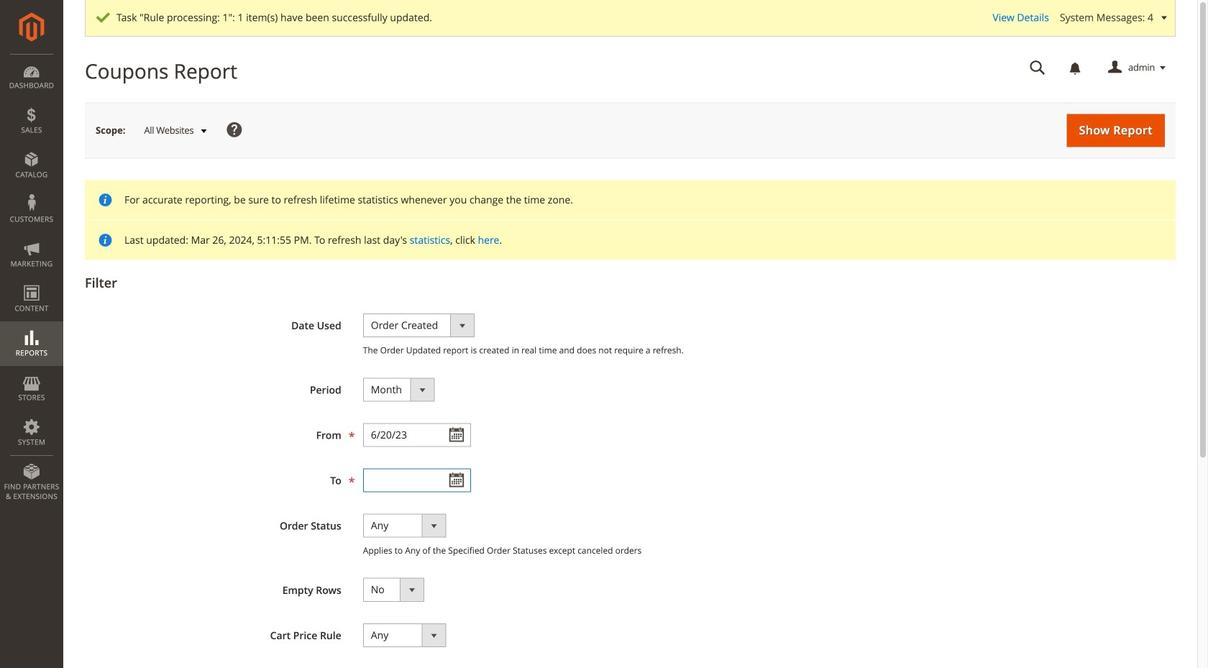 Task type: locate. For each thing, give the bounding box(es) containing it.
magento admin panel image
[[19, 12, 44, 42]]

None text field
[[1020, 55, 1056, 81], [363, 423, 471, 447], [1020, 55, 1056, 81], [363, 423, 471, 447]]

menu bar
[[0, 54, 63, 509]]

None text field
[[363, 468, 471, 492]]



